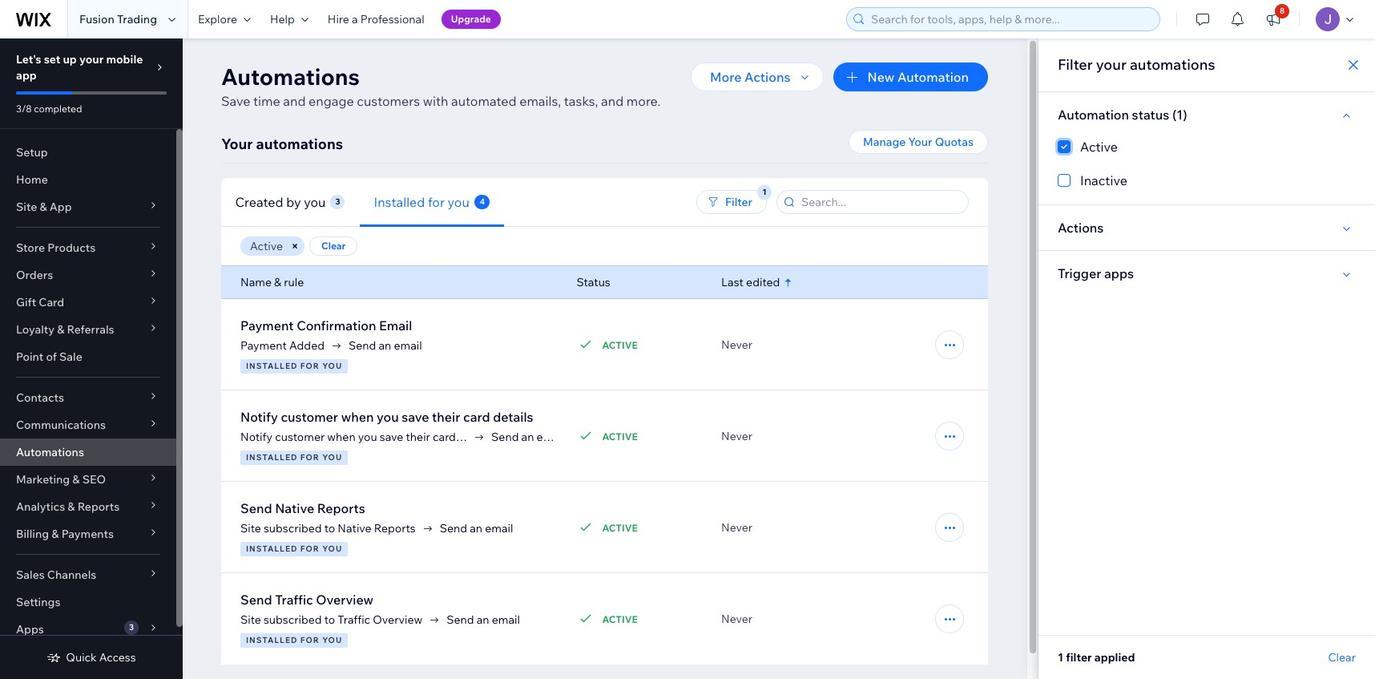 Task type: vqa. For each thing, say whether or not it's contained in the screenshot.
"Things"
no



Task type: describe. For each thing, give the bounding box(es) containing it.
& for loyalty
[[57, 322, 64, 337]]

you for traffic
[[322, 635, 343, 645]]

manage your quotas
[[864, 135, 974, 149]]

professional
[[361, 12, 425, 26]]

payment confirmation email
[[241, 318, 412, 334]]

let's set up your mobile app
[[16, 52, 143, 83]]

loyalty & referrals
[[16, 322, 114, 337]]

home link
[[0, 166, 176, 193]]

& for marketing
[[72, 472, 80, 487]]

trigger
[[1058, 265, 1102, 281]]

store products button
[[0, 234, 176, 261]]

email for send native reports
[[485, 521, 514, 536]]

automations for automations
[[16, 445, 84, 459]]

clear for clear button to the right
[[1329, 650, 1357, 665]]

more
[[710, 69, 742, 85]]

store
[[16, 241, 45, 255]]

1 and from the left
[[283, 93, 306, 109]]

apps
[[16, 622, 44, 637]]

added
[[289, 338, 325, 353]]

status
[[577, 275, 611, 289]]

1 your from the left
[[221, 135, 253, 153]]

installed for customer
[[246, 452, 298, 463]]

0 vertical spatial 3
[[336, 196, 341, 206]]

orders button
[[0, 261, 176, 289]]

site inside popup button
[[16, 200, 37, 214]]

send an email for notify customer when you save their card details
[[492, 430, 565, 444]]

hire a professional
[[328, 12, 425, 26]]

email for send traffic overview
[[492, 613, 520, 627]]

subscribed for traffic
[[264, 613, 322, 627]]

upgrade button
[[442, 10, 501, 29]]

rule
[[284, 275, 304, 289]]

an for payment confirmation email
[[379, 338, 392, 353]]

home
[[16, 172, 48, 187]]

payment for payment confirmation email
[[241, 318, 294, 334]]

loyalty & referrals button
[[0, 316, 176, 343]]

& for name
[[274, 275, 282, 289]]

completed
[[34, 103, 82, 115]]

an for send traffic overview
[[477, 613, 490, 627]]

confirmation
[[297, 318, 376, 334]]

by
[[287, 194, 302, 210]]

apps
[[1105, 265, 1135, 281]]

0 vertical spatial when
[[341, 409, 374, 425]]

new
[[868, 69, 895, 85]]

never for send native reports
[[722, 520, 753, 535]]

sales
[[16, 568, 45, 582]]

1 horizontal spatial clear button
[[1329, 650, 1357, 665]]

status
[[1133, 107, 1170, 123]]

billing
[[16, 527, 49, 541]]

contacts
[[16, 390, 64, 405]]

1 vertical spatial their
[[406, 430, 431, 444]]

site & app button
[[0, 193, 176, 221]]

an for send native reports
[[470, 521, 483, 536]]

send native reports
[[241, 500, 365, 516]]

installed for you
[[374, 194, 470, 210]]

an for notify customer when you save their card details
[[522, 430, 534, 444]]

you for confirmation
[[322, 361, 343, 371]]

& for site
[[40, 200, 47, 214]]

quick
[[66, 650, 97, 665]]

send for send traffic overview
[[447, 613, 474, 627]]

2 horizontal spatial reports
[[374, 521, 416, 536]]

billing & payments button
[[0, 520, 176, 548]]

for for confirmation
[[300, 361, 320, 371]]

to for overview
[[325, 613, 335, 627]]

tasks,
[[564, 93, 599, 109]]

gift
[[16, 295, 36, 310]]

for for traffic
[[300, 635, 320, 645]]

more actions
[[710, 69, 791, 85]]

active for send native reports
[[603, 522, 638, 534]]

email for payment confirmation email
[[394, 338, 422, 353]]

site for send native reports
[[241, 521, 261, 536]]

contacts button
[[0, 384, 176, 411]]

your inside "let's set up your mobile app"
[[79, 52, 104, 67]]

marketing & seo
[[16, 472, 106, 487]]

for for customer
[[300, 452, 320, 463]]

more.
[[627, 93, 661, 109]]

loyalty
[[16, 322, 55, 337]]

explore
[[198, 12, 237, 26]]

your inside button
[[909, 135, 933, 149]]

1 notify customer when you save their card details from the top
[[241, 409, 534, 425]]

& for billing
[[52, 527, 59, 541]]

1 notify from the top
[[241, 409, 278, 425]]

let's
[[16, 52, 41, 67]]

payment added
[[241, 338, 325, 353]]

filter
[[1067, 650, 1093, 665]]

8
[[1281, 6, 1286, 16]]

point of sale
[[16, 350, 82, 364]]

last
[[722, 275, 744, 289]]

analytics & reports button
[[0, 493, 176, 520]]

channels
[[47, 568, 96, 582]]

3/8
[[16, 103, 32, 115]]

1 horizontal spatial automation
[[1058, 107, 1130, 123]]

quick access
[[66, 650, 136, 665]]

with
[[423, 93, 449, 109]]

upgrade
[[451, 13, 491, 25]]

reports for analytics & reports
[[78, 500, 120, 514]]

analytics
[[16, 500, 65, 514]]

applied
[[1095, 650, 1136, 665]]

more actions button
[[691, 63, 825, 91]]

active for notify customer when you save their card details
[[603, 430, 638, 442]]

installed for native
[[246, 544, 298, 554]]

name & rule
[[241, 275, 304, 289]]

installed
[[374, 194, 426, 210]]

send an email for send traffic overview
[[447, 613, 520, 627]]

4
[[480, 196, 485, 206]]

subscribed for native
[[264, 521, 322, 536]]

trigger apps
[[1058, 265, 1135, 281]]

sales channels
[[16, 568, 96, 582]]

app
[[16, 68, 37, 83]]

installed for you for traffic
[[246, 635, 343, 645]]

sidebar element
[[0, 38, 183, 679]]

communications button
[[0, 411, 176, 439]]

1 vertical spatial active
[[250, 239, 283, 253]]

set
[[44, 52, 60, 67]]

never for payment confirmation email
[[722, 338, 753, 352]]

email for notify customer when you save their card details
[[537, 430, 565, 444]]

send traffic overview
[[241, 592, 374, 608]]

of
[[46, 350, 57, 364]]

Inactive checkbox
[[1058, 171, 1357, 190]]

hire
[[328, 12, 350, 26]]

filter button
[[697, 190, 767, 214]]

payment for payment added
[[241, 338, 287, 353]]

1 vertical spatial actions
[[1058, 220, 1104, 236]]

send for send native reports
[[440, 521, 468, 536]]



Task type: locate. For each thing, give the bounding box(es) containing it.
filter inside filter button
[[726, 195, 753, 209]]

installed for you down payment added on the left
[[246, 361, 343, 371]]

to down send traffic overview
[[325, 613, 335, 627]]

you down site subscribed to native reports
[[322, 544, 343, 554]]

automations down engage
[[256, 135, 343, 153]]

products
[[47, 241, 96, 255]]

send for payment confirmation email
[[349, 338, 376, 353]]

& left app in the top of the page
[[40, 200, 47, 214]]

0 vertical spatial card
[[463, 409, 490, 425]]

tab list containing created by you
[[221, 178, 612, 227]]

store products
[[16, 241, 96, 255]]

1 installed from the top
[[246, 361, 298, 371]]

send an email for payment confirmation email
[[349, 338, 422, 353]]

1 horizontal spatial active
[[1081, 139, 1119, 155]]

native
[[275, 500, 314, 516], [338, 521, 372, 536]]

installed for traffic
[[246, 635, 298, 645]]

a
[[352, 12, 358, 26]]

2 to from the top
[[325, 613, 335, 627]]

communications
[[16, 418, 106, 432]]

0 vertical spatial to
[[325, 521, 335, 536]]

manage
[[864, 135, 906, 149]]

installed up send native reports on the left of page
[[246, 452, 298, 463]]

0 horizontal spatial reports
[[78, 500, 120, 514]]

automated
[[451, 93, 517, 109]]

app
[[50, 200, 72, 214]]

to for reports
[[325, 521, 335, 536]]

customer
[[281, 409, 338, 425], [275, 430, 325, 444]]

for down site subscribed to native reports
[[300, 544, 320, 554]]

site & app
[[16, 200, 72, 214]]

reports
[[78, 500, 120, 514], [317, 500, 365, 516], [374, 521, 416, 536]]

filter for filter
[[726, 195, 753, 209]]

1 vertical spatial subscribed
[[264, 613, 322, 627]]

0 vertical spatial subscribed
[[264, 521, 322, 536]]

edited
[[747, 275, 780, 289]]

card
[[39, 295, 64, 310]]

0 vertical spatial filter
[[1058, 55, 1093, 74]]

1 payment from the top
[[241, 318, 294, 334]]

installed for you for customer
[[246, 452, 343, 463]]

1 horizontal spatial automations
[[1131, 55, 1216, 74]]

0 horizontal spatial traffic
[[275, 592, 313, 608]]

0 vertical spatial their
[[432, 409, 461, 425]]

1 vertical spatial traffic
[[338, 613, 371, 627]]

card
[[463, 409, 490, 425], [433, 430, 456, 444]]

automation left the status
[[1058, 107, 1130, 123]]

actions inside more actions dropdown button
[[745, 69, 791, 85]]

new automation
[[868, 69, 969, 85]]

inactive
[[1081, 172, 1128, 188]]

0 vertical spatial customer
[[281, 409, 338, 425]]

automation inside 'button'
[[898, 69, 969, 85]]

actions right more
[[745, 69, 791, 85]]

never for send traffic overview
[[722, 612, 753, 626]]

filter your automations
[[1058, 55, 1216, 74]]

0 horizontal spatial automation
[[898, 69, 969, 85]]

0 horizontal spatial active
[[250, 239, 283, 253]]

2 and from the left
[[601, 93, 624, 109]]

setup link
[[0, 139, 176, 166]]

referrals
[[67, 322, 114, 337]]

tab list
[[221, 178, 612, 227]]

& inside analytics & reports dropdown button
[[68, 500, 75, 514]]

sales channels button
[[0, 561, 176, 589]]

0 vertical spatial details
[[493, 409, 534, 425]]

settings
[[16, 595, 60, 609]]

active for payment confirmation email
[[603, 339, 638, 351]]

& inside marketing & seo dropdown button
[[72, 472, 80, 487]]

4 installed from the top
[[246, 635, 298, 645]]

0 vertical spatial clear
[[322, 240, 346, 252]]

overview
[[316, 592, 374, 608], [373, 613, 423, 627]]

customer up send native reports on the left of page
[[275, 430, 325, 444]]

2 never from the top
[[722, 429, 753, 443]]

1 never from the top
[[722, 338, 753, 352]]

0 vertical spatial overview
[[316, 592, 374, 608]]

Search... field
[[797, 191, 964, 213]]

0 vertical spatial automations
[[221, 63, 360, 91]]

0 vertical spatial automations
[[1131, 55, 1216, 74]]

your up automation status (1) on the top right of the page
[[1097, 55, 1127, 74]]

0 horizontal spatial clear button
[[310, 237, 358, 256]]

never for notify customer when you save their card details
[[722, 429, 753, 443]]

reports for send native reports
[[317, 500, 365, 516]]

payment left added
[[241, 338, 287, 353]]

& for analytics
[[68, 500, 75, 514]]

2 payment from the top
[[241, 338, 287, 353]]

installed for you up send native reports on the left of page
[[246, 452, 343, 463]]

automations up (1) at right
[[1131, 55, 1216, 74]]

engage
[[309, 93, 354, 109]]

your left quotas
[[909, 135, 933, 149]]

0 horizontal spatial filter
[[726, 195, 753, 209]]

1 vertical spatial automations
[[256, 135, 343, 153]]

0 horizontal spatial 3
[[129, 622, 134, 633]]

1 horizontal spatial native
[[338, 521, 372, 536]]

2 vertical spatial site
[[241, 613, 261, 627]]

Search for tools, apps, help & more... field
[[867, 8, 1155, 30]]

0 horizontal spatial clear
[[322, 240, 346, 252]]

installed for you for confirmation
[[246, 361, 343, 371]]

0 vertical spatial traffic
[[275, 592, 313, 608]]

your down save
[[221, 135, 253, 153]]

1 vertical spatial details
[[459, 430, 493, 444]]

native down send native reports on the left of page
[[338, 521, 372, 536]]

traffic down send traffic overview
[[338, 613, 371, 627]]

up
[[63, 52, 77, 67]]

your right the up
[[79, 52, 104, 67]]

send an email for send native reports
[[440, 521, 514, 536]]

& right billing
[[52, 527, 59, 541]]

active for send traffic overview
[[603, 613, 638, 625]]

help button
[[261, 0, 318, 38]]

0 vertical spatial active
[[1081, 139, 1119, 155]]

1 vertical spatial customer
[[275, 430, 325, 444]]

new automation button
[[834, 63, 989, 91]]

1 installed for you from the top
[[246, 361, 343, 371]]

3 inside sidebar element
[[129, 622, 134, 633]]

installed down payment added on the left
[[246, 361, 298, 371]]

0 horizontal spatial and
[[283, 93, 306, 109]]

0 horizontal spatial actions
[[745, 69, 791, 85]]

fusion trading
[[79, 12, 157, 26]]

0 vertical spatial payment
[[241, 318, 294, 334]]

2 subscribed from the top
[[264, 613, 322, 627]]

site subscribed to traffic overview
[[241, 613, 423, 627]]

automations
[[1131, 55, 1216, 74], [256, 135, 343, 153]]

(1)
[[1173, 107, 1188, 123]]

reports inside dropdown button
[[78, 500, 120, 514]]

site down home
[[16, 200, 37, 214]]

1 vertical spatial 3
[[129, 622, 134, 633]]

hire a professional link
[[318, 0, 434, 38]]

1 horizontal spatial actions
[[1058, 220, 1104, 236]]

4 active from the top
[[603, 613, 638, 625]]

active inside option
[[1081, 139, 1119, 155]]

1 horizontal spatial traffic
[[338, 613, 371, 627]]

1 horizontal spatial filter
[[1058, 55, 1093, 74]]

0 horizontal spatial native
[[275, 500, 314, 516]]

orders
[[16, 268, 53, 282]]

1 horizontal spatial their
[[432, 409, 461, 425]]

1 vertical spatial clear button
[[1329, 650, 1357, 665]]

1 vertical spatial payment
[[241, 338, 287, 353]]

seo
[[82, 472, 106, 487]]

site for send traffic overview
[[241, 613, 261, 627]]

0 horizontal spatial your
[[79, 52, 104, 67]]

& left seo
[[72, 472, 80, 487]]

1 vertical spatial clear
[[1329, 650, 1357, 665]]

automations save time and engage customers with automated emails, tasks, and more.
[[221, 63, 661, 109]]

1 vertical spatial site
[[241, 521, 261, 536]]

& up billing & payments
[[68, 500, 75, 514]]

0 vertical spatial site
[[16, 200, 37, 214]]

time
[[253, 93, 280, 109]]

1 active from the top
[[603, 339, 638, 351]]

3
[[336, 196, 341, 206], [129, 622, 134, 633]]

2 installed from the top
[[246, 452, 298, 463]]

you for native
[[322, 544, 343, 554]]

1 horizontal spatial card
[[463, 409, 490, 425]]

0 horizontal spatial automations
[[16, 445, 84, 459]]

subscribed down send native reports on the left of page
[[264, 521, 322, 536]]

filter for filter your automations
[[1058, 55, 1093, 74]]

send
[[349, 338, 376, 353], [492, 430, 519, 444], [241, 500, 272, 516], [440, 521, 468, 536], [241, 592, 272, 608], [447, 613, 474, 627]]

save
[[221, 93, 251, 109]]

native up site subscribed to native reports
[[275, 500, 314, 516]]

customers
[[357, 93, 420, 109]]

clear inside button
[[322, 240, 346, 252]]

0 horizontal spatial card
[[433, 430, 456, 444]]

0 vertical spatial notify customer when you save their card details
[[241, 409, 534, 425]]

2 installed for you from the top
[[246, 452, 343, 463]]

clear
[[322, 240, 346, 252], [1329, 650, 1357, 665]]

emails,
[[520, 93, 561, 109]]

2 for from the top
[[300, 452, 320, 463]]

& inside loyalty & referrals dropdown button
[[57, 322, 64, 337]]

automations for automations save time and engage customers with automated emails, tasks, and more.
[[221, 63, 360, 91]]

1 vertical spatial automation
[[1058, 107, 1130, 123]]

1 vertical spatial notify customer when you save their card details
[[241, 430, 493, 444]]

marketing & seo button
[[0, 466, 176, 493]]

& inside site & app popup button
[[40, 200, 47, 214]]

last edited
[[722, 275, 780, 289]]

created
[[236, 194, 284, 210]]

you down added
[[322, 361, 343, 371]]

1 horizontal spatial 3
[[336, 196, 341, 206]]

automations inside automations link
[[16, 445, 84, 459]]

1 horizontal spatial clear
[[1329, 650, 1357, 665]]

0 horizontal spatial automations
[[256, 135, 343, 153]]

traffic up site subscribed to traffic overview
[[275, 592, 313, 608]]

for down site subscribed to traffic overview
[[300, 635, 320, 645]]

active up inactive
[[1081, 139, 1119, 155]]

& inside 'billing & payments' popup button
[[52, 527, 59, 541]]

marketing
[[16, 472, 70, 487]]

3 for from the top
[[300, 544, 320, 554]]

fusion
[[79, 12, 115, 26]]

1 filter applied
[[1058, 650, 1136, 665]]

3 active from the top
[[603, 522, 638, 534]]

1 you from the top
[[322, 361, 343, 371]]

installed for you for native
[[246, 544, 343, 554]]

2 you from the top
[[322, 452, 343, 463]]

0 vertical spatial automation
[[898, 69, 969, 85]]

you down site subscribed to traffic overview
[[322, 635, 343, 645]]

mobile
[[106, 52, 143, 67]]

name
[[241, 275, 272, 289]]

4 for from the top
[[300, 635, 320, 645]]

automation status (1)
[[1058, 107, 1188, 123]]

1 subscribed from the top
[[264, 521, 322, 536]]

1 horizontal spatial your
[[1097, 55, 1127, 74]]

3 never from the top
[[722, 520, 753, 535]]

2 notify customer when you save their card details from the top
[[241, 430, 493, 444]]

2 notify from the top
[[241, 430, 273, 444]]

and
[[283, 93, 306, 109], [601, 93, 624, 109]]

&
[[40, 200, 47, 214], [274, 275, 282, 289], [57, 322, 64, 337], [72, 472, 80, 487], [68, 500, 75, 514], [52, 527, 59, 541]]

4 never from the top
[[722, 612, 753, 626]]

1 horizontal spatial and
[[601, 93, 624, 109]]

2 active from the top
[[603, 430, 638, 442]]

actions
[[745, 69, 791, 85], [1058, 220, 1104, 236]]

& right loyalty
[[57, 322, 64, 337]]

4 installed for you from the top
[[246, 635, 343, 645]]

1 horizontal spatial reports
[[317, 500, 365, 516]]

actions up trigger
[[1058, 220, 1104, 236]]

email
[[379, 318, 412, 334]]

1 vertical spatial filter
[[726, 195, 753, 209]]

when
[[341, 409, 374, 425], [327, 430, 356, 444]]

installed for you down site subscribed to native reports
[[246, 544, 343, 554]]

& left rule
[[274, 275, 282, 289]]

1 to from the top
[[325, 521, 335, 536]]

1 horizontal spatial automations
[[221, 63, 360, 91]]

automations up time at the left of page
[[221, 63, 360, 91]]

you up send native reports on the left of page
[[322, 452, 343, 463]]

1 for from the top
[[300, 361, 320, 371]]

1 vertical spatial card
[[433, 430, 456, 444]]

site subscribed to native reports
[[241, 521, 416, 536]]

sale
[[59, 350, 82, 364]]

and left more. on the left of the page
[[601, 93, 624, 109]]

notify customer when you save their card details
[[241, 409, 534, 425], [241, 430, 493, 444]]

billing & payments
[[16, 527, 114, 541]]

site down send native reports on the left of page
[[241, 521, 261, 536]]

3 right by
[[336, 196, 341, 206]]

3 up access
[[129, 622, 134, 633]]

1 vertical spatial to
[[325, 613, 335, 627]]

1 vertical spatial notify
[[241, 430, 273, 444]]

automation right new
[[898, 69, 969, 85]]

access
[[99, 650, 136, 665]]

1 vertical spatial automations
[[16, 445, 84, 459]]

active up name & rule at the top of the page
[[250, 239, 283, 253]]

1 vertical spatial native
[[338, 521, 372, 536]]

installed down send native reports on the left of page
[[246, 544, 298, 554]]

clear for the top clear button
[[322, 240, 346, 252]]

automations inside "automations save time and engage customers with automated emails, tasks, and more."
[[221, 63, 360, 91]]

customer down added
[[281, 409, 338, 425]]

send an email
[[349, 338, 422, 353], [492, 430, 565, 444], [440, 521, 514, 536], [447, 613, 520, 627]]

installed for you down send traffic overview
[[246, 635, 343, 645]]

Active checkbox
[[1058, 137, 1357, 156]]

3 installed from the top
[[246, 544, 298, 554]]

3 installed for you from the top
[[246, 544, 343, 554]]

0 vertical spatial actions
[[745, 69, 791, 85]]

3 you from the top
[[322, 544, 343, 554]]

1
[[1058, 650, 1064, 665]]

gift card button
[[0, 289, 176, 316]]

for for native
[[300, 544, 320, 554]]

0 vertical spatial save
[[402, 409, 429, 425]]

and right time at the left of page
[[283, 93, 306, 109]]

quick access button
[[47, 650, 136, 665]]

created by you
[[236, 194, 326, 210]]

1 vertical spatial save
[[380, 430, 404, 444]]

installed for you
[[246, 361, 343, 371], [246, 452, 343, 463], [246, 544, 343, 554], [246, 635, 343, 645]]

site down send traffic overview
[[241, 613, 261, 627]]

save
[[402, 409, 429, 425], [380, 430, 404, 444]]

send for notify customer when you save their card details
[[492, 430, 519, 444]]

installed down send traffic overview
[[246, 635, 298, 645]]

1 vertical spatial when
[[327, 430, 356, 444]]

filter
[[1058, 55, 1093, 74], [726, 195, 753, 209]]

installed for confirmation
[[246, 361, 298, 371]]

to down send native reports on the left of page
[[325, 521, 335, 536]]

your
[[79, 52, 104, 67], [1097, 55, 1127, 74]]

2 your from the left
[[909, 135, 933, 149]]

payment up payment added on the left
[[241, 318, 294, 334]]

help
[[270, 12, 295, 26]]

for down added
[[300, 361, 320, 371]]

1 horizontal spatial your
[[909, 135, 933, 149]]

4 you from the top
[[322, 635, 343, 645]]

automation
[[898, 69, 969, 85], [1058, 107, 1130, 123]]

0 vertical spatial native
[[275, 500, 314, 516]]

subscribed down send traffic overview
[[264, 613, 322, 627]]

point of sale link
[[0, 343, 176, 370]]

0 horizontal spatial their
[[406, 430, 431, 444]]

0 vertical spatial notify
[[241, 409, 278, 425]]

for up send native reports on the left of page
[[300, 452, 320, 463]]

you for customer
[[322, 452, 343, 463]]

automations up marketing
[[16, 445, 84, 459]]

0 vertical spatial clear button
[[310, 237, 358, 256]]

1 vertical spatial overview
[[373, 613, 423, 627]]

for
[[429, 194, 445, 210]]

0 horizontal spatial your
[[221, 135, 253, 153]]



